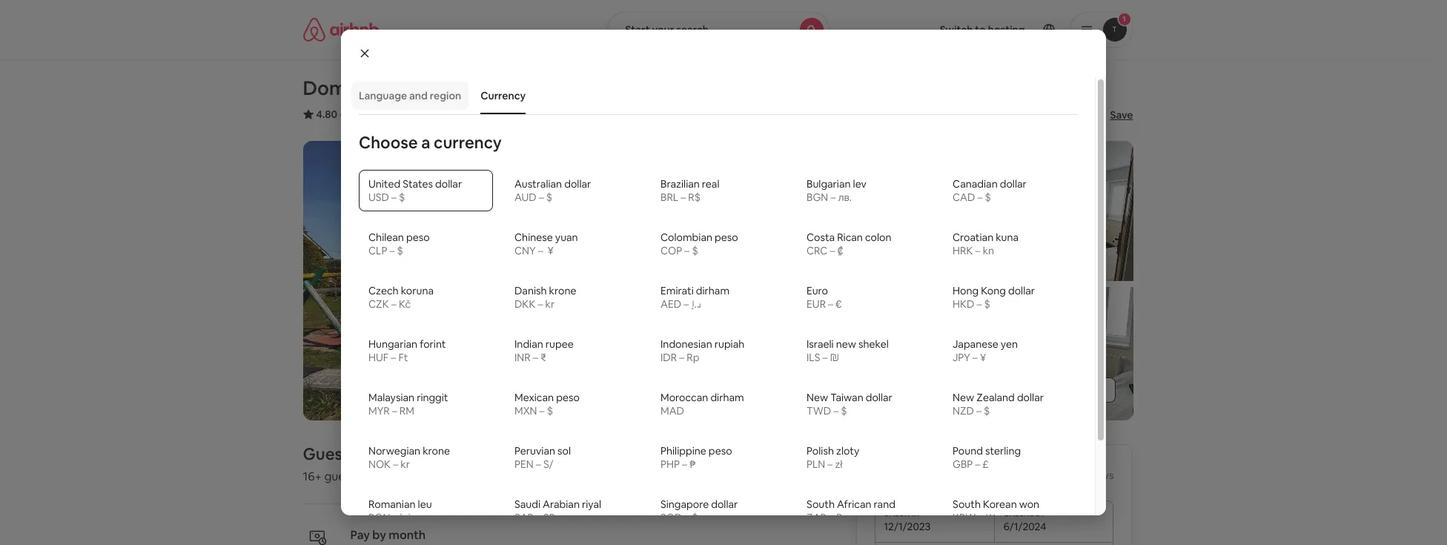 Task type: locate. For each thing, give the bounding box(es) containing it.
· up currency
[[474, 108, 477, 123]]

₹
[[541, 351, 547, 364]]

– left ￥
[[538, 244, 544, 257]]

– left lei
[[393, 511, 398, 524]]

peso for chilean peso clp – $
[[406, 231, 430, 244]]

dirham
[[696, 284, 730, 297], [711, 391, 745, 404]]

– left 'sr'
[[536, 511, 542, 524]]

guesthouse
[[303, 444, 396, 464]]

2 · from the left
[[397, 108, 400, 123]]

– inside colombian peso cop – $
[[685, 244, 690, 257]]

bgn
[[807, 191, 829, 204]]

chinese
[[515, 231, 553, 244]]

1 horizontal spatial month
[[968, 467, 1005, 483]]

– left лв.
[[831, 191, 836, 204]]

– inside saudi arabian riyal sar – sr
[[536, 511, 542, 524]]

16+ guests
[[303, 469, 361, 484]]

saudi
[[515, 498, 541, 511]]

indonesian
[[661, 338, 713, 351]]

kr inside the norwegian krone nok – kr
[[401, 458, 410, 471]]

emirati dirham aed – ﺩ.ﺇ
[[661, 284, 730, 311]]

1 horizontal spatial kr
[[546, 297, 555, 311]]

– right nzd
[[977, 404, 982, 418]]

– left 'ﺩ.ﺇ'
[[684, 297, 689, 311]]

krone inside the norwegian krone nok – kr
[[423, 444, 450, 458]]

– inside new taiwan dollar twd – $
[[834, 404, 839, 418]]

gościcino, pomorskie, poland button
[[483, 105, 626, 123]]

– inside polish zloty pln – zł
[[828, 458, 833, 471]]

dollar right states
[[435, 177, 462, 191]]

peso right ₱
[[709, 444, 733, 458]]

1 vertical spatial reviews
[[1078, 469, 1115, 482]]

– left ₩
[[979, 511, 984, 524]]

superhost
[[419, 108, 468, 121]]

lei
[[400, 511, 411, 524]]

1 vertical spatial kr
[[401, 458, 410, 471]]

$ right the "aud"
[[547, 191, 553, 204]]

1 horizontal spatial ·
[[397, 108, 400, 123]]

– inside the 'croatian kuna hrk – kn'
[[976, 244, 981, 257]]

0 vertical spatial dirham
[[696, 284, 730, 297]]

1 horizontal spatial krone
[[549, 284, 577, 297]]

– left zł on the right bottom of page
[[828, 458, 833, 471]]

kr
[[546, 297, 555, 311], [401, 458, 410, 471]]

1 horizontal spatial 5
[[1070, 469, 1076, 482]]

3 · from the left
[[474, 108, 477, 123]]

israeli new shekel ils – ₪
[[807, 338, 889, 364]]

· right "4.80"
[[340, 108, 342, 121]]

sterling
[[986, 444, 1021, 458]]

month down lei
[[389, 527, 426, 543]]

pay by month
[[350, 527, 426, 543]]

7 right guests
[[369, 469, 376, 484]]

month inside $880 month
[[968, 467, 1005, 483]]

peruvian
[[515, 444, 556, 458]]

– inside "bulgarian lev bgn – лв."
[[831, 191, 836, 204]]

1 horizontal spatial 7
[[492, 469, 499, 484]]

– left £
[[976, 458, 981, 471]]

6/1/2024
[[1004, 520, 1047, 533]]

new left taiwan
[[807, 391, 829, 404]]

1 horizontal spatial reviews
[[1078, 469, 1115, 482]]

clp
[[369, 244, 388, 257]]

ft
[[399, 351, 408, 364]]

dirham for emirati dirham aed – ﺩ.ﺇ
[[696, 284, 730, 297]]

myr
[[369, 404, 390, 418]]

forint
[[420, 338, 446, 351]]

dollar right taiwan
[[866, 391, 893, 404]]

hosted
[[400, 444, 454, 464]]

dollar right the australian
[[565, 177, 591, 191]]

south for zar
[[807, 498, 835, 511]]

· left 󰀃
[[397, 108, 400, 123]]

5 reviews
[[1070, 469, 1115, 482]]

krone up bedrooms
[[423, 444, 450, 458]]

0 horizontal spatial new
[[807, 391, 829, 404]]

$ right sgd
[[692, 511, 698, 524]]

huf
[[369, 351, 389, 364]]

1 · from the left
[[340, 108, 342, 121]]

1 7 from the left
[[369, 469, 376, 484]]

– right clp
[[390, 244, 395, 257]]

– inside singapore dollar sgd – $
[[685, 511, 690, 524]]

·
[[340, 108, 342, 121], [397, 108, 400, 123], [474, 108, 477, 123]]

dirham right emirati
[[696, 284, 730, 297]]

krone right "danish"
[[549, 284, 577, 297]]

dirham inside emirati dirham aed – ﺩ.ﺇ
[[696, 284, 730, 297]]

baths
[[501, 469, 532, 484]]

dollar right kong
[[1009, 284, 1036, 297]]

– inside chilean peso clp – $
[[390, 244, 395, 257]]

peso right chilean
[[406, 231, 430, 244]]

s/
[[544, 458, 554, 471]]

– left ₹
[[533, 351, 538, 364]]

0 vertical spatial kr
[[546, 297, 555, 311]]

all
[[1057, 384, 1067, 397]]

won
[[1020, 498, 1040, 511]]

r
[[837, 511, 843, 524]]

rican
[[838, 231, 863, 244]]

dollar inside hong kong dollar hkd – $
[[1009, 284, 1036, 297]]

peso
[[406, 231, 430, 244], [715, 231, 739, 244], [556, 391, 580, 404], [709, 444, 733, 458]]

– left ¥
[[973, 351, 978, 364]]

colon
[[866, 231, 892, 244]]

– inside philippine peso php – ₱
[[683, 458, 688, 471]]

– left rp
[[680, 351, 685, 364]]

mexican peso mxn – $
[[515, 391, 580, 418]]

peso for colombian peso cop – $
[[715, 231, 739, 244]]

domek drewniany image 3 image
[[724, 287, 926, 421]]

romanian
[[369, 498, 416, 511]]

0 horizontal spatial krone
[[423, 444, 450, 458]]

brl
[[661, 191, 679, 204]]

$ right usd
[[399, 191, 405, 204]]

dollar left all
[[1018, 391, 1044, 404]]

7 for 7 baths
[[492, 469, 499, 484]]

– inside the israeli new shekel ils – ₪
[[823, 351, 828, 364]]

dollar
[[435, 177, 462, 191], [565, 177, 591, 191], [1000, 177, 1027, 191], [1009, 284, 1036, 297], [866, 391, 893, 404], [1018, 391, 1044, 404], [712, 498, 738, 511]]

peso inside chilean peso clp – $
[[406, 231, 430, 244]]

dirham inside moroccan dirham mad
[[711, 391, 745, 404]]

1 vertical spatial month
[[389, 527, 426, 543]]

kr inside danish krone dkk – kr
[[546, 297, 555, 311]]

currency button
[[473, 82, 533, 110]]

krone for danish krone dkk – kr
[[549, 284, 577, 297]]

– left ₱
[[683, 458, 688, 471]]

5
[[345, 108, 351, 121], [1070, 469, 1076, 482]]

7 baths
[[492, 469, 532, 484]]

1 south from the left
[[807, 498, 835, 511]]

languages dialog
[[341, 30, 1107, 545]]

zealand
[[977, 391, 1015, 404]]

colombian peso cop – $
[[661, 231, 739, 257]]

language and region button
[[352, 82, 469, 110]]

0 horizontal spatial 7
[[369, 469, 376, 484]]

– right nok
[[393, 458, 399, 471]]

peso right mexican
[[556, 391, 580, 404]]

– inside romanian leu ron – lei
[[393, 511, 398, 524]]

0 horizontal spatial ·
[[340, 108, 342, 121]]

hong
[[953, 284, 979, 297]]

koruna
[[401, 284, 434, 297]]

1 horizontal spatial south
[[953, 498, 981, 511]]

– left kč
[[392, 297, 397, 311]]

0 vertical spatial krone
[[549, 284, 577, 297]]

eur
[[807, 297, 826, 311]]

$ right the cop
[[692, 244, 699, 257]]

– left kn
[[976, 244, 981, 257]]

$ inside mexican peso mxn – $
[[547, 404, 553, 418]]

1 vertical spatial dirham
[[711, 391, 745, 404]]

$ right cad at the right
[[985, 191, 992, 204]]

reviews
[[353, 108, 391, 121], [1078, 469, 1115, 482]]

0 vertical spatial month
[[968, 467, 1005, 483]]

0 vertical spatial 5
[[345, 108, 351, 121]]

– inside peruvian sol pen – s/
[[536, 458, 541, 471]]

– right usd
[[392, 191, 397, 204]]

0 horizontal spatial kr
[[401, 458, 410, 471]]

– left s/
[[536, 458, 541, 471]]

colombian
[[661, 231, 713, 244]]

zloty
[[837, 444, 860, 458]]

1 horizontal spatial new
[[953, 391, 975, 404]]

bedrooms
[[378, 469, 435, 484]]

new for twd
[[807, 391, 829, 404]]

tab list
[[352, 77, 1078, 114]]

$ right nzd
[[984, 404, 991, 418]]

$ right mxn
[[547, 404, 553, 418]]

$ inside singapore dollar sgd – $
[[692, 511, 698, 524]]

peso right "colombian"
[[715, 231, 739, 244]]

0 horizontal spatial reviews
[[353, 108, 391, 121]]

– inside the norwegian krone nok – kr
[[393, 458, 399, 471]]

krone for norwegian krone nok – kr
[[423, 444, 450, 458]]

– inside south korean won krw – ₩
[[979, 511, 984, 524]]

month down the sterling
[[968, 467, 1005, 483]]

malaysian ringgit myr – rm
[[369, 391, 448, 418]]

tab list containing language and region
[[352, 77, 1078, 114]]

australian dollar aud – $
[[515, 177, 591, 204]]

peso inside mexican peso mxn – $
[[556, 391, 580, 404]]

south left r
[[807, 498, 835, 511]]

– left r$
[[681, 191, 686, 204]]

7 left "baths"
[[492, 469, 499, 484]]

– right the cop
[[685, 244, 690, 257]]

– left "rm" at left
[[392, 404, 397, 418]]

new for nzd
[[953, 391, 975, 404]]

– right mxn
[[540, 404, 545, 418]]

real
[[702, 177, 720, 191]]

korean
[[984, 498, 1017, 511]]

– inside danish krone dkk – kr
[[538, 297, 543, 311]]

new
[[836, 338, 857, 351]]

0 horizontal spatial south
[[807, 498, 835, 511]]

krone inside danish krone dkk – kr
[[549, 284, 577, 297]]

– left €
[[829, 297, 834, 311]]

hrk
[[953, 244, 974, 257]]

2 new from the left
[[953, 391, 975, 404]]

· for · gościcino, pomorskie, poland
[[474, 108, 477, 123]]

south inside the south african rand zar – r
[[807, 498, 835, 511]]

polish zloty pln – zł
[[807, 444, 860, 471]]

dirham right moroccan
[[711, 391, 745, 404]]

2 7 from the left
[[492, 469, 499, 484]]

start your search
[[626, 23, 709, 36]]

dollar right singapore
[[712, 498, 738, 511]]

$ right the hkd
[[985, 297, 991, 311]]

peso for mexican peso mxn – $
[[556, 391, 580, 404]]

new inside new taiwan dollar twd – $
[[807, 391, 829, 404]]

2 horizontal spatial ·
[[474, 108, 477, 123]]

– left ₡
[[830, 244, 836, 257]]

· for ·
[[397, 108, 400, 123]]

$ inside "new zealand dollar nzd – $"
[[984, 404, 991, 418]]

south inside south korean won krw – ₩
[[953, 498, 981, 511]]

peso inside philippine peso php – ₱
[[709, 444, 733, 458]]

currency
[[481, 89, 526, 102]]

new left zealand
[[953, 391, 975, 404]]

– right dkk
[[538, 297, 543, 311]]

2 south from the left
[[953, 498, 981, 511]]

– left r
[[829, 511, 835, 524]]

pen
[[515, 458, 534, 471]]

new inside "new zealand dollar nzd – $"
[[953, 391, 975, 404]]

– right twd
[[834, 404, 839, 418]]

0 vertical spatial reviews
[[353, 108, 391, 121]]

peso inside colombian peso cop – $
[[715, 231, 739, 244]]

peso for philippine peso php – ₱
[[709, 444, 733, 458]]

1 vertical spatial krone
[[423, 444, 450, 458]]

$ right twd
[[841, 404, 848, 418]]

– right sgd
[[685, 511, 690, 524]]

israeli
[[807, 338, 834, 351]]

– left ft
[[391, 351, 396, 364]]

0 horizontal spatial month
[[389, 527, 426, 543]]

$ right clp
[[397, 244, 403, 257]]

gbp
[[953, 458, 973, 471]]

nok
[[369, 458, 391, 471]]

dollar inside "new zealand dollar nzd – $"
[[1018, 391, 1044, 404]]

󰀃
[[406, 107, 411, 121]]

– inside pound sterling gbp – £
[[976, 458, 981, 471]]

region
[[430, 89, 462, 102]]

saudi arabian riyal sar – sr
[[515, 498, 602, 524]]

– right the hkd
[[977, 297, 983, 311]]

– right cad at the right
[[978, 191, 983, 204]]

chinese yuan cny – ￥
[[515, 231, 578, 257]]

south african rand zar – r
[[807, 498, 896, 524]]

$ inside chilean peso clp – $
[[397, 244, 403, 257]]

1 new from the left
[[807, 391, 829, 404]]

african
[[837, 498, 872, 511]]

euro eur – €
[[807, 284, 842, 311]]

– left ₪
[[823, 351, 828, 364]]

usd
[[369, 191, 389, 204]]

dollar right canadian
[[1000, 177, 1027, 191]]

– right the "aud"
[[539, 191, 544, 204]]

search
[[677, 23, 709, 36]]

south left ₩
[[953, 498, 981, 511]]



Task type: describe. For each thing, give the bounding box(es) containing it.
¥
[[981, 351, 987, 364]]

krw
[[953, 511, 976, 524]]

– inside united states dollar usd – $
[[392, 191, 397, 204]]

rupee
[[546, 338, 574, 351]]

start
[[626, 23, 650, 36]]

pay
[[350, 527, 370, 543]]

– inside brazilian real brl – r$
[[681, 191, 686, 204]]

peruvian sol pen – s/
[[515, 444, 571, 471]]

guests
[[325, 469, 361, 484]]

tab list inside choose a language and currency element
[[352, 77, 1078, 114]]

$ inside colombian peso cop – $
[[692, 244, 699, 257]]

drewniany
[[373, 76, 468, 101]]

dollar inside new taiwan dollar twd – $
[[866, 391, 893, 404]]

domek drewniany
[[303, 76, 468, 101]]

zł
[[836, 458, 843, 471]]

ron
[[369, 511, 390, 524]]

indian rupee inr – ₹
[[515, 338, 574, 364]]

canadian
[[953, 177, 998, 191]]

costa
[[807, 231, 835, 244]]

cad
[[953, 191, 976, 204]]

domek drewniany image 5 image
[[932, 287, 1134, 421]]

lev
[[853, 177, 867, 191]]

$880
[[926, 463, 965, 484]]

by maria
[[457, 444, 522, 464]]

1 vertical spatial 5
[[1070, 469, 1076, 482]]

kr for dkk – kr
[[546, 297, 555, 311]]

domek drewniany image 1 image
[[303, 141, 718, 421]]

language and region
[[359, 89, 462, 102]]

₪
[[830, 351, 840, 364]]

mxn
[[515, 404, 537, 418]]

– inside indian rupee inr – ₹
[[533, 351, 538, 364]]

jpy
[[953, 351, 971, 364]]

r$
[[689, 191, 701, 204]]

czk
[[369, 297, 389, 311]]

croatian
[[953, 231, 994, 244]]

japanese
[[953, 338, 999, 351]]

leu
[[418, 498, 432, 511]]

– inside chinese yuan cny – ￥
[[538, 244, 544, 257]]

domek drewniany image 4 image
[[932, 141, 1134, 281]]

4.80 · 5 reviews
[[316, 108, 391, 121]]

dollar inside canadian dollar cad – $
[[1000, 177, 1027, 191]]

zar
[[807, 511, 827, 524]]

– inside hong kong dollar hkd – $
[[977, 297, 983, 311]]

– inside hungarian forint huf – ft
[[391, 351, 396, 364]]

cop
[[661, 244, 683, 257]]

pound
[[953, 444, 984, 458]]

– inside the south african rand zar – r
[[829, 511, 835, 524]]

choose a language and currency element
[[350, 77, 1087, 545]]

czech
[[369, 284, 399, 297]]

– inside costa rican colon crc – ₡
[[830, 244, 836, 257]]

$ inside australian dollar aud – $
[[547, 191, 553, 204]]

sar
[[515, 511, 534, 524]]

south korean won krw – ₩
[[953, 498, 1040, 524]]

cny
[[515, 244, 536, 257]]

australian
[[515, 177, 562, 191]]

– inside czech koruna czk – kč
[[392, 297, 397, 311]]

$ inside hong kong dollar hkd – $
[[985, 297, 991, 311]]

guesthouse hosted by maria
[[303, 444, 522, 464]]

dollar inside united states dollar usd – $
[[435, 177, 462, 191]]

hong kong dollar hkd – $
[[953, 284, 1036, 311]]

– inside euro eur – €
[[829, 297, 834, 311]]

$ inside canadian dollar cad – $
[[985, 191, 992, 204]]

kč
[[399, 297, 411, 311]]

romanian leu ron – lei
[[369, 498, 432, 524]]

states
[[403, 177, 433, 191]]

7 bedrooms
[[369, 469, 435, 484]]

currency
[[434, 132, 502, 153]]

– inside canadian dollar cad – $
[[978, 191, 983, 204]]

united states dollar usd – $
[[369, 177, 462, 204]]

– inside australian dollar aud – $
[[539, 191, 544, 204]]

0 horizontal spatial 5
[[345, 108, 351, 121]]

лв.
[[839, 191, 852, 204]]

pln
[[807, 458, 826, 471]]

yen
[[1001, 338, 1018, 351]]

5 reviews button
[[345, 107, 391, 122]]

south for krw
[[953, 498, 981, 511]]

yuan
[[555, 231, 578, 244]]

profile element
[[847, 0, 1134, 59]]

show all photos button
[[998, 378, 1116, 403]]

· gościcino, pomorskie, poland
[[474, 108, 626, 123]]

– inside japanese yen jpy – ¥
[[973, 351, 978, 364]]

new zealand dollar nzd – $
[[953, 391, 1044, 418]]

dirham for moroccan dirham mad
[[711, 391, 745, 404]]

indonesian rupiah idr – rp
[[661, 338, 745, 364]]

domek
[[303, 76, 369, 101]]

norwegian krone nok – kr
[[369, 444, 450, 471]]

￥
[[546, 244, 556, 257]]

idr
[[661, 351, 677, 364]]

7 for 7 bedrooms
[[369, 469, 376, 484]]

kuna
[[996, 231, 1019, 244]]

kr for nok – kr
[[401, 458, 410, 471]]

danish krone dkk – kr
[[515, 284, 577, 311]]

euro
[[807, 284, 829, 297]]

new taiwan dollar twd – $
[[807, 391, 893, 418]]

inr
[[515, 351, 531, 364]]

– inside mexican peso mxn – $
[[540, 404, 545, 418]]

show
[[1028, 384, 1054, 397]]

united
[[369, 177, 401, 191]]

$ inside united states dollar usd – $
[[399, 191, 405, 204]]

₡
[[838, 244, 844, 257]]

poland
[[592, 108, 626, 121]]

$ inside new taiwan dollar twd – $
[[841, 404, 848, 418]]

ﺩ.ﺇ
[[692, 297, 701, 311]]

photos
[[1070, 384, 1104, 397]]

japanese yen jpy – ¥
[[953, 338, 1018, 364]]

czech koruna czk – kč
[[369, 284, 434, 311]]

philippine
[[661, 444, 707, 458]]

– inside "new zealand dollar nzd – $"
[[977, 404, 982, 418]]

aed
[[661, 297, 682, 311]]

pound sterling gbp – £
[[953, 444, 1021, 471]]

norwegian
[[369, 444, 421, 458]]

domek drewniany image 2 image
[[724, 141, 926, 281]]

danish
[[515, 284, 547, 297]]

Start your search search field
[[607, 12, 830, 47]]

aud
[[515, 191, 537, 204]]

bulgarian
[[807, 177, 851, 191]]

moroccan
[[661, 391, 709, 404]]

emirati
[[661, 284, 694, 297]]

– inside malaysian ringgit myr – rm
[[392, 404, 397, 418]]

£
[[983, 458, 989, 471]]

dollar inside australian dollar aud – $
[[565, 177, 591, 191]]

singapore dollar sgd – $
[[661, 498, 738, 524]]

choose a currency
[[359, 132, 502, 153]]

– inside emirati dirham aed – ﺩ.ﺇ
[[684, 297, 689, 311]]

dollar inside singapore dollar sgd – $
[[712, 498, 738, 511]]

– inside the indonesian rupiah idr – rp
[[680, 351, 685, 364]]

sol
[[558, 444, 571, 458]]



Task type: vqa. For each thing, say whether or not it's contained in the screenshot.


